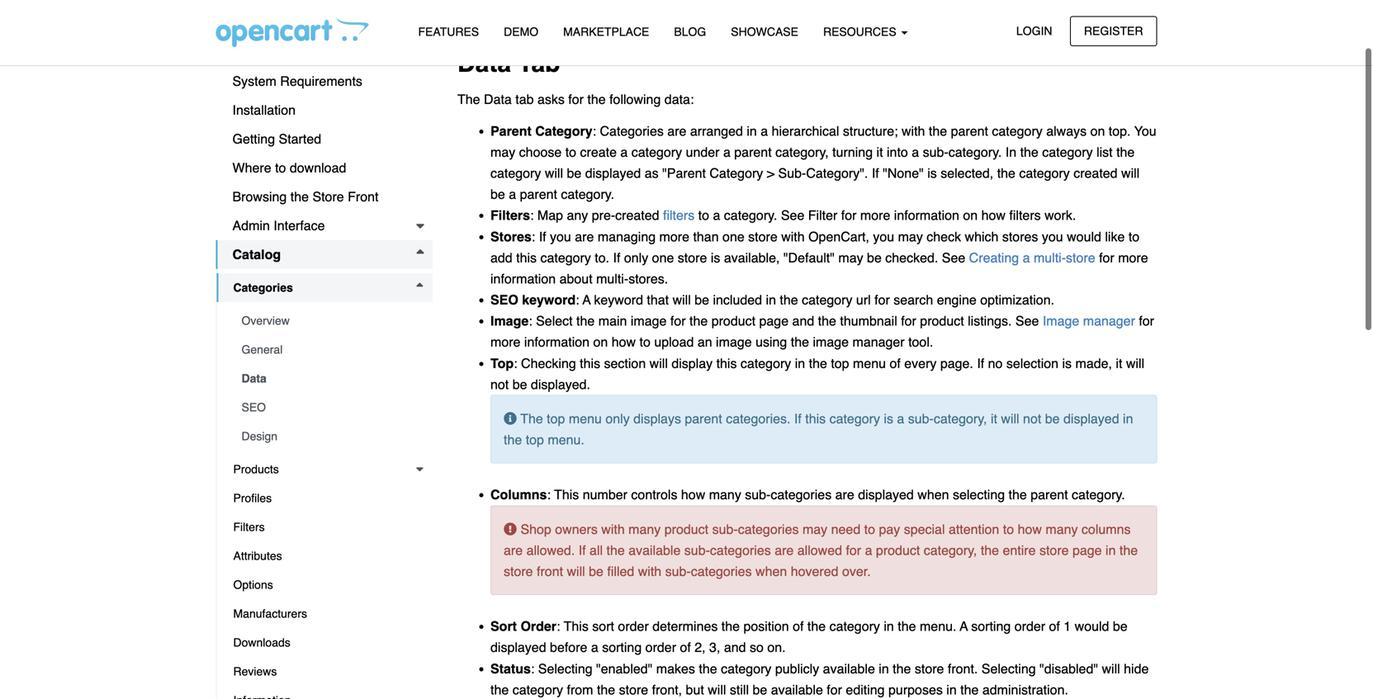 Task type: describe. For each thing, give the bounding box(es) containing it.
engine
[[937, 292, 977, 307]]

1 vertical spatial one
[[652, 249, 674, 265]]

how inside the shop owners with many product sub-categories may need to pay special attention to how many columns are allowed. if all the available sub-categories are allowed for a product category, the entire store page in the store front will be filled with sub-categories when hovered over.
[[1018, 521, 1042, 536]]

category, inside the shop owners with many product sub-categories may need to pay special attention to how many columns are allowed. if all the available sub-categories are allowed for a product category, the entire store page in the store front will be filled with sub-categories when hovered over.
[[924, 542, 978, 558]]

url
[[857, 292, 871, 307]]

for right asks
[[569, 91, 584, 106]]

publicly
[[776, 661, 820, 676]]

always
[[1047, 123, 1087, 138]]

be inside the top menu only displays parent categories. if this category is a sub-category, it will not be displayed in the top menu.
[[1046, 411, 1060, 426]]

1 vertical spatial created
[[616, 207, 660, 222]]

filters link
[[217, 512, 433, 541]]

sub- inside : categories are arranged in a hierarchical structure; with the parent category always on top. you may choose to create a category under a parent category, turning it into a sub-category. in the category list the category will be displayed as "parent category > sub-category". if "none" is selected, the category created will be a parent category.
[[923, 144, 949, 159]]

: inside : categories are arranged in a hierarchical structure; with the parent category always on top. you may choose to create a category under a parent category, turning it into a sub-category. in the category list the category will be displayed as "parent category > sub-category". if "none" is selected, the category created will be a parent category.
[[593, 123, 596, 138]]

seo for seo keyword : a keyword that will be included in the category url for search engine optimization.
[[491, 292, 519, 307]]

1 horizontal spatial multi-
[[1034, 249, 1067, 265]]

"disabled"
[[1040, 661, 1099, 676]]

it inside : checking this section will display this category in the top menu of every page. if no selection is made, it will not be displayed.
[[1116, 355, 1123, 370]]

manager inside for more information on how to upload an image using the image manager tool.
[[853, 334, 905, 349]]

may inside the shop owners with many product sub-categories may need to pay special attention to how many columns are allowed. if all the available sub-categories are allowed for a product category, the entire store page in the store front will be filled with sub-categories when hovered over.
[[803, 521, 828, 536]]

available,
[[724, 249, 780, 265]]

information for : if you are managing more than one store with opencart, you may check which stores you would like to add this category to. if only one store is available, "default" may be checked. see
[[491, 271, 556, 286]]

attributes
[[233, 549, 282, 562]]

1
[[1064, 618, 1072, 634]]

of inside : checking this section will display this category in the top menu of every page. if no selection is made, it will not be displayed.
[[890, 355, 901, 370]]

store down "enabled"
[[619, 682, 649, 697]]

demo
[[504, 25, 539, 38]]

are inside : categories are arranged in a hierarchical structure; with the parent category always on top. you may choose to create a category under a parent category, turning it into a sub-category. in the category list the category will be displayed as "parent category > sub-category". if "none" is selected, the category created will be a parent category.
[[668, 123, 687, 138]]

tool.
[[909, 334, 934, 349]]

where to download
[[233, 159, 346, 175]]

register link
[[1071, 16, 1158, 46]]

filters : map any pre-created filters to a category. see filter for more information on how filters work.
[[491, 207, 1077, 222]]

login
[[1017, 24, 1053, 38]]

how right controls
[[681, 487, 706, 502]]

makes
[[657, 661, 696, 676]]

data link
[[225, 363, 433, 392]]

will down choose
[[545, 165, 563, 180]]

: inside : selecting "enabled" makes the category publicly available in the store front. selecting "disabled" will hide the category from the store front, but will still be available for editing purposes in the administration.
[[531, 661, 535, 676]]

a up than
[[713, 207, 721, 222]]

general link
[[225, 335, 433, 363]]

reviews link
[[217, 657, 433, 686]]

you
[[1135, 123, 1157, 138]]

0 vertical spatial a
[[583, 292, 591, 307]]

will inside the top menu only displays parent categories. if this category is a sub-category, it will not be displayed in the top menu.
[[1002, 411, 1020, 426]]

if inside : categories are arranged in a hierarchical structure; with the parent category always on top. you may choose to create a category under a parent category, turning it into a sub-category. in the category list the category will be displayed as "parent category > sub-category". if "none" is selected, the category created will be a parent category.
[[872, 165, 880, 180]]

a left hierarchical
[[761, 123, 768, 138]]

browsing
[[233, 188, 287, 204]]

category. up any
[[561, 186, 615, 201]]

2 image from the left
[[1043, 313, 1080, 328]]

hide
[[1124, 661, 1149, 676]]

category inside : checking this section will display this category in the top menu of every page. if no selection is made, it will not be displayed.
[[741, 355, 792, 370]]

1 horizontal spatial top
[[547, 411, 565, 426]]

selecting
[[953, 487, 1005, 502]]

image manager link
[[1043, 313, 1136, 328]]

about
[[560, 271, 593, 286]]

product down pay
[[876, 542, 921, 558]]

of right position
[[793, 618, 804, 634]]

1 vertical spatial available
[[823, 661, 876, 676]]

blog link
[[662, 17, 719, 46]]

allowed
[[798, 542, 843, 558]]

if right to.
[[613, 249, 621, 265]]

store up purposes in the bottom of the page
[[915, 661, 945, 676]]

3 you from the left
[[1042, 228, 1064, 244]]

parent up >
[[735, 144, 772, 159]]

controls
[[631, 487, 678, 502]]

display
[[672, 355, 713, 370]]

where
[[233, 159, 271, 175]]

parent up map
[[520, 186, 558, 201]]

from
[[567, 682, 594, 697]]

category inside : this sort order determines the position of the category in the menu. a sorting order of 1 would be displayed before a sorting order of 2, 3, and so on.
[[830, 618, 881, 634]]

category up 'work.'
[[1020, 165, 1070, 180]]

for up upload
[[671, 313, 686, 328]]

information for : select the main image for the product page and the thumbnail for product listings. see
[[524, 334, 590, 349]]

marketplace link
[[551, 17, 662, 46]]

2 horizontal spatial many
[[1046, 521, 1078, 536]]

attributes link
[[217, 541, 433, 570]]

will left hide
[[1102, 661, 1121, 676]]

front.
[[948, 661, 978, 676]]

seo keyword : a keyword that will be included in the category url for search engine optimization.
[[491, 292, 1055, 307]]

: inside : this sort order determines the position of the category in the menu. a sorting order of 1 would be displayed before a sorting order of 2, 3, and so on.
[[557, 618, 560, 634]]

multi- inside the for more information about multi-stores.
[[597, 271, 629, 286]]

map
[[538, 207, 563, 222]]

manufacturers
[[233, 607, 307, 620]]

only inside the top menu only displays parent categories. if this category is a sub-category, it will not be displayed in the top menu.
[[606, 411, 630, 426]]

1 you from the left
[[550, 228, 572, 244]]

every
[[905, 355, 937, 370]]

stores
[[1003, 228, 1039, 244]]

will down top.
[[1122, 165, 1140, 180]]

menu inside the top menu only displays parent categories. if this category is a sub-category, it will not be displayed in the top menu.
[[569, 411, 602, 426]]

a right create
[[621, 144, 628, 159]]

create
[[580, 144, 617, 159]]

on inside : categories are arranged in a hierarchical structure; with the parent category always on top. you may choose to create a category under a parent category, turning it into a sub-category. in the category list the category will be displayed as "parent category > sub-category". if "none" is selected, the category created will be a parent category.
[[1091, 123, 1106, 138]]

category. up columns
[[1072, 487, 1126, 502]]

may inside : categories are arranged in a hierarchical structure; with the parent category always on top. you may choose to create a category under a parent category, turning it into a sub-category. in the category list the category will be displayed as "parent category > sub-category". if "none" is selected, the category created will be a parent category.
[[491, 144, 516, 159]]

category, inside the top menu only displays parent categories. if this category is a sub-category, it will not be displayed in the top menu.
[[934, 411, 988, 426]]

categories up need
[[771, 487, 832, 502]]

order right sort
[[618, 618, 649, 634]]

of left '2,'
[[680, 640, 691, 655]]

category up as
[[632, 144, 682, 159]]

categories inside : categories are arranged in a hierarchical structure; with the parent category always on top. you may choose to create a category under a parent category, turning it into a sub-category. in the category list the category will be displayed as "parent category > sub-category". if "none" is selected, the category created will be a parent category.
[[600, 123, 664, 138]]

of left the 1 at the bottom of the page
[[1050, 618, 1061, 634]]

to left pay
[[865, 521, 876, 536]]

2 vertical spatial available
[[771, 682, 824, 697]]

features
[[418, 25, 479, 38]]

features link
[[406, 17, 492, 46]]

see inside ': if you are managing more than one store with opencart, you may check which stores you would like to add this category to. if only one store is available, "default" may be checked. see'
[[942, 249, 966, 265]]

may up checked.
[[898, 228, 923, 244]]

for inside : selecting "enabled" makes the category publicly available in the store front. selecting "disabled" will hide the category from the store front, but will still be available for editing purposes in the administration.
[[827, 682, 843, 697]]

no
[[989, 355, 1003, 370]]

created inside : categories are arranged in a hierarchical structure; with the parent category always on top. you may choose to create a category under a parent category, turning it into a sub-category. in the category list the category will be displayed as "parent category > sub-category". if "none" is selected, the category created will be a parent category.
[[1074, 165, 1118, 180]]

resources
[[824, 25, 900, 38]]

in inside : this sort order determines the position of the category in the menu. a sorting order of 1 would be displayed before a sorting order of 2, 3, and so on.
[[884, 618, 895, 634]]

which
[[965, 228, 999, 244]]

sort
[[593, 618, 615, 634]]

for more information on how to upload an image using the image manager tool.
[[491, 313, 1155, 349]]

a inside the top menu only displays parent categories. if this category is a sub-category, it will not be displayed in the top menu.
[[897, 411, 905, 426]]

parent up "entire"
[[1031, 487, 1069, 502]]

0 horizontal spatial image
[[631, 313, 667, 328]]

filled
[[608, 563, 635, 579]]

if inside : checking this section will display this category in the top menu of every page. if no selection is made, it will not be displayed.
[[978, 355, 985, 370]]

in inside : checking this section will display this category in the top menu of every page. if no selection is made, it will not be displayed.
[[795, 355, 806, 370]]

check
[[927, 228, 962, 244]]

store left front
[[504, 563, 533, 579]]

be inside the shop owners with many product sub-categories may need to pay special attention to how many columns are allowed. if all the available sub-categories are allowed for a product category, the entire store page in the store front will be filled with sub-categories when hovered over.
[[589, 563, 604, 579]]

main
[[599, 313, 627, 328]]

in
[[1006, 144, 1017, 159]]

allowed.
[[527, 542, 575, 558]]

this left section
[[580, 355, 601, 370]]

is inside : checking this section will display this category in the top menu of every page. if no selection is made, it will not be displayed.
[[1063, 355, 1072, 370]]

register
[[1085, 24, 1144, 38]]

category down the always
[[1043, 144, 1093, 159]]

columns : this number controls how many sub-categories are displayed when selecting the parent category.
[[491, 487, 1126, 502]]

the for data
[[458, 91, 480, 106]]

order up the makes
[[646, 640, 677, 655]]

category up 'still'
[[721, 661, 772, 676]]

will down upload
[[650, 355, 668, 370]]

sort order
[[491, 618, 557, 634]]

only inside ': if you are managing more than one store with opencart, you may check which stores you would like to add this category to. if only one store is available, "default" may be checked. see'
[[624, 249, 649, 265]]

0 vertical spatial and
[[793, 313, 815, 328]]

a down "arranged"
[[724, 144, 731, 159]]

displayed inside the top menu only displays parent categories. if this category is a sub-category, it will not be displayed in the top menu.
[[1064, 411, 1120, 426]]

opencart - open source shopping cart solution image
[[216, 17, 369, 47]]

an
[[698, 334, 713, 349]]

the inside : checking this section will display this category in the top menu of every page. if no selection is made, it will not be displayed.
[[809, 355, 828, 370]]

any
[[567, 207, 588, 222]]

parent up selected,
[[951, 123, 989, 138]]

over.
[[843, 563, 871, 579]]

the inside for more information on how to upload an image using the image manager tool.
[[791, 334, 810, 349]]

is inside ': if you are managing more than one store with opencart, you may check which stores you would like to add this category to. if only one store is available, "default" may be checked. see'
[[711, 249, 721, 265]]

will right that
[[673, 292, 691, 307]]

status
[[491, 661, 531, 676]]

with right filled
[[638, 563, 662, 579]]

turning
[[833, 144, 873, 159]]

0 horizontal spatial see
[[781, 207, 805, 222]]

be inside : this sort order determines the position of the category in the menu. a sorting order of 1 would be displayed before a sorting order of 2, 3, and so on.
[[1114, 618, 1128, 634]]

: selecting "enabled" makes the category publicly available in the store front. selecting "disabled" will hide the category from the store front, but will still be available for editing purposes in the administration.
[[491, 661, 1149, 697]]

sub- inside the top menu only displays parent categories. if this category is a sub-category, it will not be displayed in the top menu.
[[909, 411, 934, 426]]

for down 'search'
[[901, 313, 917, 328]]

more inside for more information on how to upload an image using the image manager tool.
[[491, 334, 521, 349]]

marketplace
[[564, 25, 650, 38]]

2,
[[695, 640, 706, 655]]

category. up available,
[[724, 207, 778, 222]]

if down map
[[539, 228, 547, 244]]

category. up selected,
[[949, 144, 1002, 159]]

be up the stores on the top of page
[[491, 186, 505, 201]]

how inside for more information on how to upload an image using the image manager tool.
[[612, 334, 636, 349]]

category down "status"
[[513, 682, 563, 697]]

the top menu only displays parent categories. if this category is a sub-category, it will not be displayed in the top menu. alert
[[491, 394, 1158, 463]]

for up opencart,
[[842, 207, 857, 222]]

more inside the for more information about multi-stores.
[[1119, 249, 1149, 265]]

included
[[713, 292, 763, 307]]

0 horizontal spatial categories
[[233, 280, 293, 294]]

with up the all
[[602, 521, 625, 536]]

admin
[[233, 217, 270, 233]]

product down included at the top right of page
[[712, 313, 756, 328]]

resources link
[[811, 17, 921, 46]]

all
[[590, 542, 603, 558]]

may down opencart,
[[839, 249, 864, 265]]

on.
[[768, 640, 786, 655]]

browsing the store front link
[[216, 182, 433, 211]]

product down controls
[[665, 521, 709, 536]]

to up than
[[699, 207, 710, 222]]

: if you are managing more than one store with opencart, you may check which stores you would like to add this category to. if only one store is available, "default" may be checked. see
[[491, 228, 1140, 265]]

entire
[[1003, 542, 1036, 558]]

2 vertical spatial top
[[526, 432, 544, 447]]

so
[[750, 640, 764, 655]]

be down create
[[567, 165, 582, 180]]

and inside : this sort order determines the position of the category in the menu. a sorting order of 1 would be displayed before a sorting order of 2, 3, and so on.
[[724, 640, 746, 655]]

stores.
[[629, 271, 668, 286]]

0 vertical spatial information
[[895, 207, 960, 222]]

1 horizontal spatial many
[[709, 487, 742, 502]]

a down stores
[[1023, 249, 1031, 265]]

system
[[233, 73, 277, 88]]

not inside : checking this section will display this category in the top menu of every page. if no selection is made, it will not be displayed.
[[491, 376, 509, 392]]

category up image : select the main image for the product page and the thumbnail for product listings. see image manager
[[802, 292, 853, 307]]

interface
[[274, 217, 325, 233]]

made,
[[1076, 355, 1113, 370]]

more inside ': if you are managing more than one store with opencart, you may check which stores you would like to add this category to. if only one store is available, "default" may be checked. see'
[[660, 228, 690, 244]]

how up which
[[982, 207, 1006, 222]]

for right url
[[875, 292, 890, 307]]

info circle image
[[504, 411, 517, 425]]

profiles
[[233, 491, 272, 504]]

to up "entire"
[[1004, 521, 1015, 536]]

1 horizontal spatial image
[[716, 334, 752, 349]]

browsing the store front
[[233, 188, 379, 204]]

parent
[[491, 123, 532, 138]]

order left the 1 at the bottom of the page
[[1015, 618, 1046, 634]]

: inside ': if you are managing more than one store with opencart, you may check which stores you would like to add this category to. if only one store is available, "default" may be checked. see'
[[532, 228, 536, 244]]

store up available,
[[749, 228, 778, 244]]

a right into
[[912, 144, 920, 159]]



Task type: locate. For each thing, give the bounding box(es) containing it.
1 horizontal spatial seo
[[491, 292, 519, 307]]

1 horizontal spatial one
[[723, 228, 745, 244]]

1 vertical spatial and
[[724, 640, 746, 655]]

a inside : this sort order determines the position of the category in the menu. a sorting order of 1 would be displayed before a sorting order of 2, 3, and so on.
[[591, 640, 599, 655]]

multi- down to.
[[597, 271, 629, 286]]

0 horizontal spatial many
[[629, 521, 661, 536]]

1 selecting from the left
[[538, 661, 593, 676]]

opencart,
[[809, 228, 870, 244]]

displayed up pay
[[859, 487, 914, 502]]

1 vertical spatial multi-
[[597, 271, 629, 286]]

will down no
[[1002, 411, 1020, 426]]

reviews
[[233, 665, 277, 678]]

0 horizontal spatial menu.
[[548, 432, 585, 447]]

still
[[730, 682, 749, 697]]

if inside the top menu only displays parent categories. if this category is a sub-category, it will not be displayed in the top menu.
[[795, 411, 802, 426]]

this right add
[[516, 249, 537, 265]]

selecting
[[538, 661, 593, 676], [982, 661, 1036, 676]]

for inside for more information on how to upload an image using the image manager tool.
[[1139, 313, 1155, 328]]

0 vertical spatial available
[[629, 542, 681, 558]]

in inside : categories are arranged in a hierarchical structure; with the parent category always on top. you may choose to create a category under a parent category, turning it into a sub-category. in the category list the category will be displayed as "parent category > sub-category". if "none" is selected, the category created will be a parent category.
[[747, 123, 757, 138]]

it left into
[[877, 144, 884, 159]]

columns
[[491, 487, 547, 502]]

1 vertical spatial data
[[484, 91, 512, 106]]

structure;
[[843, 123, 898, 138]]

sort
[[491, 618, 517, 634]]

1 horizontal spatial image
[[1043, 313, 1080, 328]]

keyword up select
[[522, 292, 576, 307]]

pay
[[879, 521, 901, 536]]

0 vertical spatial see
[[781, 207, 805, 222]]

selection
[[1007, 355, 1059, 370]]

filters for filters
[[233, 520, 265, 533]]

add
[[491, 249, 513, 265]]

administration.
[[983, 682, 1069, 697]]

0 vertical spatial menu
[[853, 355, 886, 370]]

of left every
[[890, 355, 901, 370]]

1 horizontal spatial page
[[1073, 542, 1103, 558]]

would inside ': if you are managing more than one store with opencart, you may check which stores you would like to add this category to. if only one store is available, "default" may be checked. see'
[[1067, 228, 1102, 244]]

many right controls
[[709, 487, 742, 502]]

2 horizontal spatial top
[[831, 355, 850, 370]]

more down like
[[1119, 249, 1149, 265]]

be left included at the top right of page
[[695, 292, 710, 307]]

parent
[[951, 123, 989, 138], [735, 144, 772, 159], [520, 186, 558, 201], [685, 411, 723, 426], [1031, 487, 1069, 502]]

1 image from the left
[[491, 313, 529, 328]]

1 vertical spatial sorting
[[602, 640, 642, 655]]

2 horizontal spatial it
[[1116, 355, 1123, 370]]

filters for filters : map any pre-created filters to a category. see filter for more information on how filters work.
[[491, 207, 530, 222]]

it
[[877, 144, 884, 159], [1116, 355, 1123, 370], [991, 411, 998, 426]]

0 vertical spatial menu.
[[548, 432, 585, 447]]

1 filters from the left
[[663, 207, 695, 222]]

are up need
[[836, 487, 855, 502]]

1 vertical spatial menu
[[569, 411, 602, 426]]

not down the "top"
[[491, 376, 509, 392]]

purposes
[[889, 682, 943, 697]]

1 vertical spatial category,
[[934, 411, 988, 426]]

0 vertical spatial when
[[918, 487, 950, 502]]

displayed down sort order on the left bottom of page
[[491, 640, 547, 655]]

menu
[[853, 355, 886, 370], [569, 411, 602, 426]]

menu inside : checking this section will display this category in the top menu of every page. if no selection is made, it will not be displayed.
[[853, 355, 886, 370]]

0 vertical spatial manager
[[1084, 313, 1136, 328]]

1 horizontal spatial it
[[991, 411, 998, 426]]

category inside : categories are arranged in a hierarchical structure; with the parent category always on top. you may choose to create a category under a parent category, turning it into a sub-category. in the category list the category will be displayed as "parent category > sub-category". if "none" is selected, the category created will be a parent category.
[[710, 165, 764, 180]]

image down image : select the main image for the product page and the thumbnail for product listings. see image manager
[[813, 334, 849, 349]]

top up columns
[[526, 432, 544, 447]]

under
[[686, 144, 720, 159]]

1 horizontal spatial menu
[[853, 355, 886, 370]]

categories up determines
[[691, 563, 752, 579]]

2 you from the left
[[873, 228, 895, 244]]

the top menu only displays parent categories. if this category is a sub-category, it will not be displayed in the top menu.
[[504, 411, 1134, 447]]

this up owners
[[554, 487, 579, 502]]

sorting up "enabled"
[[602, 640, 642, 655]]

1 vertical spatial seo
[[242, 400, 266, 413]]

categories link
[[217, 273, 433, 302]]

only left displays
[[606, 411, 630, 426]]

to inside for more information on how to upload an image using the image manager tool.
[[640, 334, 651, 349]]

on down main
[[594, 334, 608, 349]]

"enabled"
[[596, 661, 653, 676]]

this inside the top menu only displays parent categories. if this category is a sub-category, it will not be displayed in the top menu.
[[806, 411, 826, 426]]

1 vertical spatial information
[[491, 271, 556, 286]]

0 vertical spatial data
[[458, 48, 511, 77]]

sorting up front.
[[972, 618, 1011, 634]]

0 vertical spatial seo
[[491, 292, 519, 307]]

1 vertical spatial filters
[[233, 520, 265, 533]]

top.
[[1109, 123, 1131, 138]]

1 horizontal spatial category
[[710, 165, 764, 180]]

it right 'made,'
[[1116, 355, 1123, 370]]

2 horizontal spatial on
[[1091, 123, 1106, 138]]

is inside : categories are arranged in a hierarchical structure; with the parent category always on top. you may choose to create a category under a parent category, turning it into a sub-category. in the category list the category will be displayed as "parent category > sub-category". if "none" is selected, the category created will be a parent category.
[[928, 165, 937, 180]]

may up allowed
[[803, 521, 828, 536]]

this right display
[[717, 355, 737, 370]]

0 horizontal spatial on
[[594, 334, 608, 349]]

1 horizontal spatial filters
[[491, 207, 530, 222]]

0 horizontal spatial filters
[[233, 520, 265, 533]]

filters link
[[663, 207, 699, 222]]

0 horizontal spatial category
[[536, 123, 593, 138]]

category, inside : categories are arranged in a hierarchical structure; with the parent category always on top. you may choose to create a category under a parent category, turning it into a sub-category. in the category list the category will be displayed as "parent category > sub-category". if "none" is selected, the category created will be a parent category.
[[776, 144, 829, 159]]

0 vertical spatial only
[[624, 249, 649, 265]]

you
[[550, 228, 572, 244], [873, 228, 895, 244], [1042, 228, 1064, 244]]

0 vertical spatial the
[[458, 91, 480, 106]]

0 horizontal spatial seo
[[242, 400, 266, 413]]

category down choose
[[491, 165, 541, 180]]

: inside : checking this section will display this category in the top menu of every page. if no selection is made, it will not be displayed.
[[514, 355, 518, 370]]

1 horizontal spatial and
[[793, 313, 815, 328]]

for up over.
[[846, 542, 862, 558]]

1 keyword from the left
[[522, 292, 576, 307]]

one up stores.
[[652, 249, 674, 265]]

category up choose
[[536, 123, 593, 138]]

menu down thumbnail at the top
[[853, 355, 886, 370]]

number
[[583, 487, 628, 502]]

checking
[[521, 355, 576, 370]]

0 vertical spatial sorting
[[972, 618, 1011, 634]]

0 horizontal spatial it
[[877, 144, 884, 159]]

1 vertical spatial on
[[964, 207, 978, 222]]

for right image manager link
[[1139, 313, 1155, 328]]

this inside : this sort order determines the position of the category in the menu. a sorting order of 1 would be displayed before a sorting order of 2, 3, and so on.
[[564, 618, 589, 634]]

information up check
[[895, 207, 960, 222]]

tab
[[516, 91, 534, 106]]

showcase
[[731, 25, 799, 38]]

the for top
[[521, 411, 543, 426]]

data for data link
[[242, 371, 267, 385]]

1 vertical spatial the
[[521, 411, 543, 426]]

to left create
[[566, 144, 577, 159]]

to inside : categories are arranged in a hierarchical structure; with the parent category always on top. you may choose to create a category under a parent category, turning it into a sub-category. in the category list the category will be displayed as "parent category > sub-category". if "none" is selected, the category created will be a parent category.
[[566, 144, 577, 159]]

1 vertical spatial manager
[[853, 334, 905, 349]]

many down controls
[[629, 521, 661, 536]]

menu. up front.
[[920, 618, 957, 634]]

it inside : categories are arranged in a hierarchical structure; with the parent category always on top. you may choose to create a category under a parent category, turning it into a sub-category. in the category list the category will be displayed as "parent category > sub-category". if "none" is selected, the category created will be a parent category.
[[877, 144, 884, 159]]

0 vertical spatial category,
[[776, 144, 829, 159]]

category, down hierarchical
[[776, 144, 829, 159]]

be inside : checking this section will display this category in the top menu of every page. if no selection is made, it will not be displayed.
[[513, 376, 527, 392]]

2 vertical spatial on
[[594, 334, 608, 349]]

manager down thumbnail at the top
[[853, 334, 905, 349]]

sub-
[[923, 144, 949, 159], [909, 411, 934, 426], [745, 487, 771, 502], [713, 521, 738, 536], [685, 542, 710, 558], [666, 563, 691, 579]]

information down select
[[524, 334, 590, 349]]

1 horizontal spatial manager
[[1084, 313, 1136, 328]]

0 horizontal spatial keyword
[[522, 292, 576, 307]]

1 vertical spatial categories
[[233, 280, 293, 294]]

1 vertical spatial would
[[1075, 618, 1110, 634]]

managing
[[598, 228, 656, 244]]

is inside the top menu only displays parent categories. if this category is a sub-category, it will not be displayed in the top menu.
[[884, 411, 894, 426]]

0 vertical spatial filters
[[491, 207, 530, 222]]

for inside the for more information about multi-stores.
[[1100, 249, 1115, 265]]

data tab
[[458, 48, 561, 77]]

a inside : this sort order determines the position of the category in the menu. a sorting order of 1 would be displayed before a sorting order of 2, 3, and so on.
[[960, 618, 968, 634]]

getting
[[233, 131, 275, 146]]

only down managing
[[624, 249, 649, 265]]

manager
[[1084, 313, 1136, 328], [853, 334, 905, 349]]

2 horizontal spatial see
[[1016, 313, 1040, 328]]

category up the in
[[992, 123, 1043, 138]]

when inside the shop owners with many product sub-categories may need to pay special attention to how many columns are allowed. if all the available sub-categories are allowed for a product category, the entire store page in the store front will be filled with sub-categories when hovered over.
[[756, 563, 788, 579]]

arranged
[[691, 123, 743, 138]]

this up before
[[564, 618, 589, 634]]

with
[[902, 123, 926, 138], [782, 228, 805, 244], [602, 521, 625, 536], [638, 563, 662, 579]]

attention
[[949, 521, 1000, 536]]

selecting up 'administration.'
[[982, 661, 1036, 676]]

a up over.
[[865, 542, 873, 558]]

the inside the top menu only displays parent categories. if this category is a sub-category, it will not be displayed in the top menu.
[[504, 432, 522, 447]]

displayed inside : categories are arranged in a hierarchical structure; with the parent category always on top. you may choose to create a category under a parent category, turning it into a sub-category. in the category list the category will be displayed as "parent category > sub-category". if "none" is selected, the category created will be a parent category.
[[585, 165, 641, 180]]

data left tab
[[484, 91, 512, 106]]

0 horizontal spatial created
[[616, 207, 660, 222]]

would inside : this sort order determines the position of the category in the menu. a sorting order of 1 would be displayed before a sorting order of 2, 3, and so on.
[[1075, 618, 1110, 634]]

optimization.
[[981, 292, 1055, 307]]

image
[[631, 313, 667, 328], [716, 334, 752, 349], [813, 334, 849, 349]]

downloads
[[233, 636, 291, 649]]

filters up stores
[[1010, 207, 1041, 222]]

0 vertical spatial category
[[536, 123, 593, 138]]

products link
[[217, 454, 433, 483]]

are down any
[[575, 228, 594, 244]]

this inside ': if you are managing more than one store with opencart, you may check which stores you would like to add this category to. if only one store is available, "default" may be checked. see'
[[516, 249, 537, 265]]

categories left allowed
[[710, 542, 771, 558]]

a up the stores on the top of page
[[509, 186, 516, 201]]

catalog
[[233, 246, 281, 261]]

with inside ': if you are managing more than one store with opencart, you may check which stores you would like to add this category to. if only one store is available, "default" may be checked. see'
[[782, 228, 805, 244]]

product down engine
[[921, 313, 965, 328]]

2 vertical spatial category,
[[924, 542, 978, 558]]

is
[[928, 165, 937, 180], [711, 249, 721, 265], [1063, 355, 1072, 370], [884, 411, 894, 426]]

store
[[313, 188, 344, 204]]

are inside ': if you are managing more than one store with opencart, you may check which stores you would like to add this category to. if only one store is available, "default" may be checked. see'
[[575, 228, 594, 244]]

to inside ': if you are managing more than one store with opencart, you may check which stores you would like to add this category to. if only one store is available, "default" may be checked. see'
[[1129, 228, 1140, 244]]

you up checked.
[[873, 228, 895, 244]]

0 horizontal spatial not
[[491, 376, 509, 392]]

menu down displayed.
[[569, 411, 602, 426]]

editing
[[846, 682, 885, 697]]

information
[[895, 207, 960, 222], [491, 271, 556, 286], [524, 334, 590, 349]]

menu.
[[548, 432, 585, 447], [920, 618, 957, 634]]

1 horizontal spatial you
[[873, 228, 895, 244]]

1 vertical spatial only
[[606, 411, 630, 426]]

on left top.
[[1091, 123, 1106, 138]]

sorting
[[972, 618, 1011, 634], [602, 640, 642, 655]]

2 vertical spatial information
[[524, 334, 590, 349]]

keyword
[[522, 292, 576, 307], [594, 292, 644, 307]]

a up front.
[[960, 618, 968, 634]]

store down 'work.'
[[1067, 249, 1096, 265]]

available up filled
[[629, 542, 681, 558]]

for down like
[[1100, 249, 1115, 265]]

menu. inside the top menu only displays parent categories. if this category is a sub-category, it will not be displayed in the top menu.
[[548, 432, 585, 447]]

be inside ': if you are managing more than one store with opencart, you may check which stores you would like to add this category to. if only one store is available, "default" may be checked. see'
[[867, 249, 882, 265]]

manufacturers link
[[217, 599, 433, 628]]

2 vertical spatial it
[[991, 411, 998, 426]]

0 vertical spatial this
[[554, 487, 579, 502]]

will right 'made,'
[[1127, 355, 1145, 370]]

2 keyword from the left
[[594, 292, 644, 307]]

2 horizontal spatial you
[[1042, 228, 1064, 244]]

0 horizontal spatial page
[[760, 313, 789, 328]]

will inside the shop owners with many product sub-categories may need to pay special attention to how many columns are allowed. if all the available sub-categories are allowed for a product category, the entire store page in the store front will be filled with sub-categories when hovered over.
[[567, 563, 585, 579]]

store
[[749, 228, 778, 244], [678, 249, 707, 265], [1067, 249, 1096, 265], [1040, 542, 1069, 558], [504, 563, 533, 579], [915, 661, 945, 676], [619, 682, 649, 697]]

creating
[[970, 249, 1020, 265]]

: checking this section will display this category in the top menu of every page. if no selection is made, it will not be displayed.
[[491, 355, 1145, 392]]

to.
[[595, 249, 610, 265]]

it inside the top menu only displays parent categories. if this category is a sub-category, it will not be displayed in the top menu.
[[991, 411, 998, 426]]

when left the hovered
[[756, 563, 788, 579]]

if left the all
[[579, 542, 586, 558]]

a inside the shop owners with many product sub-categories may need to pay special attention to how many columns are allowed. if all the available sub-categories are allowed for a product category, the entire store page in the store front will be filled with sub-categories when hovered over.
[[865, 542, 873, 558]]

1 vertical spatial page
[[1073, 542, 1103, 558]]

0 vertical spatial multi-
[[1034, 249, 1067, 265]]

0 horizontal spatial you
[[550, 228, 572, 244]]

to right where
[[275, 159, 286, 175]]

information inside the for more information about multi-stores.
[[491, 271, 556, 286]]

0 vertical spatial one
[[723, 228, 745, 244]]

0 horizontal spatial a
[[583, 292, 591, 307]]

shop
[[521, 521, 552, 536]]

0 horizontal spatial image
[[491, 313, 529, 328]]

1 vertical spatial see
[[942, 249, 966, 265]]

are down data:
[[668, 123, 687, 138]]

"none"
[[883, 165, 924, 180]]

many left columns
[[1046, 521, 1078, 536]]

options link
[[217, 570, 433, 599]]

determines
[[653, 618, 718, 634]]

0 vertical spatial on
[[1091, 123, 1106, 138]]

menu. inside : this sort order determines the position of the category in the menu. a sorting order of 1 would be displayed before a sorting order of 2, 3, and so on.
[[920, 618, 957, 634]]

categories down following
[[600, 123, 664, 138]]

1 horizontal spatial sorting
[[972, 618, 1011, 634]]

not inside the top menu only displays parent categories. if this category is a sub-category, it will not be displayed in the top menu.
[[1024, 411, 1042, 426]]

one right than
[[723, 228, 745, 244]]

store right "entire"
[[1040, 542, 1069, 558]]

select
[[536, 313, 573, 328]]

this
[[516, 249, 537, 265], [580, 355, 601, 370], [717, 355, 737, 370], [806, 411, 826, 426]]

1 horizontal spatial on
[[964, 207, 978, 222]]

creating a multi-store
[[970, 249, 1096, 265]]

page.
[[941, 355, 974, 370]]

how up "entire"
[[1018, 521, 1042, 536]]

for inside the shop owners with many product sub-categories may need to pay special attention to how many columns are allowed. if all the available sub-categories are allowed for a product category, the entire store page in the store front will be filled with sub-categories when hovered over.
[[846, 542, 862, 558]]

1 horizontal spatial see
[[942, 249, 966, 265]]

categories down columns : this number controls how many sub-categories are displayed when selecting the parent category.
[[738, 521, 799, 536]]

image right an
[[716, 334, 752, 349]]

if left no
[[978, 355, 985, 370]]

a
[[761, 123, 768, 138], [621, 144, 628, 159], [724, 144, 731, 159], [912, 144, 920, 159], [509, 186, 516, 201], [713, 207, 721, 222], [1023, 249, 1031, 265], [897, 411, 905, 426], [865, 542, 873, 558], [591, 640, 599, 655]]

1 horizontal spatial not
[[1024, 411, 1042, 426]]

products
[[233, 462, 279, 475]]

0 vertical spatial top
[[831, 355, 850, 370]]

filters
[[663, 207, 695, 222], [1010, 207, 1041, 222]]

be inside : selecting "enabled" makes the category publicly available in the store front. selecting "disabled" will hide the category from the store front, but will still be available for editing purposes in the administration.
[[753, 682, 768, 697]]

2 vertical spatial see
[[1016, 313, 1040, 328]]

2 filters from the left
[[1010, 207, 1041, 222]]

information inside for more information on how to upload an image using the image manager tool.
[[524, 334, 590, 349]]

choose
[[519, 144, 562, 159]]

are down exclamation circle image
[[504, 542, 523, 558]]

download
[[290, 159, 346, 175]]

category inside ': if you are managing more than one store with opencart, you may check which stores you would like to add this category to. if only one store is available, "default" may be checked. see'
[[541, 249, 591, 265]]

upload
[[655, 334, 694, 349]]

if
[[872, 165, 880, 180], [539, 228, 547, 244], [613, 249, 621, 265], [978, 355, 985, 370], [795, 411, 802, 426], [579, 542, 586, 558]]

0 horizontal spatial filters
[[663, 207, 695, 222]]

will right but
[[708, 682, 727, 697]]

top inside : checking this section will display this category in the top menu of every page. if no selection is made, it will not be displayed.
[[831, 355, 850, 370]]

available up editing
[[823, 661, 876, 676]]

information down add
[[491, 271, 556, 286]]

available inside the shop owners with many product sub-categories may need to pay special attention to how many columns are allowed. if all the available sub-categories are allowed for a product category, the entire store page in the store front will be filled with sub-categories when hovered over.
[[629, 542, 681, 558]]

with inside : categories are arranged in a hierarchical structure; with the parent category always on top. you may choose to create a category under a parent category, turning it into a sub-category. in the category list the category will be displayed as "parent category > sub-category". if "none" is selected, the category created will be a parent category.
[[902, 123, 926, 138]]

admin interface link
[[216, 211, 433, 240]]

selected,
[[941, 165, 994, 180]]

a down every
[[897, 411, 905, 426]]

category inside the top menu only displays parent categories. if this category is a sub-category, it will not be displayed in the top menu.
[[830, 411, 881, 426]]

search
[[894, 292, 934, 307]]

seo for seo
[[242, 400, 266, 413]]

design
[[242, 429, 278, 442]]

hovered
[[791, 563, 839, 579]]

are left allowed
[[775, 542, 794, 558]]

1 vertical spatial menu.
[[920, 618, 957, 634]]

on inside for more information on how to upload an image using the image manager tool.
[[594, 334, 608, 349]]

more up opencart,
[[861, 207, 891, 222]]

0 horizontal spatial and
[[724, 640, 746, 655]]

store down than
[[678, 249, 707, 265]]

home link
[[216, 37, 433, 66]]

manager up 'made,'
[[1084, 313, 1136, 328]]

top down displayed.
[[547, 411, 565, 426]]

installation
[[233, 102, 296, 117]]

0 horizontal spatial selecting
[[538, 661, 593, 676]]

1 vertical spatial category
[[710, 165, 764, 180]]

displayed down create
[[585, 165, 641, 180]]

2 selecting from the left
[[982, 661, 1036, 676]]

parent inside the top menu only displays parent categories. if this category is a sub-category, it will not be displayed in the top menu.
[[685, 411, 723, 426]]

0 vertical spatial not
[[491, 376, 509, 392]]

the
[[458, 91, 480, 106], [521, 411, 543, 426]]

if inside the shop owners with many product sub-categories may need to pay special attention to how many columns are allowed. if all the available sub-categories are allowed for a product category, the entire store page in the store front will be filled with sub-categories when hovered over.
[[579, 542, 586, 558]]

getting started link
[[216, 124, 433, 153]]

page inside the shop owners with many product sub-categories may need to pay special attention to how many columns are allowed. if all the available sub-categories are allowed for a product category, the entire store page in the store front will be filled with sub-categories when hovered over.
[[1073, 542, 1103, 558]]

1 horizontal spatial created
[[1074, 165, 1118, 180]]

0 horizontal spatial sorting
[[602, 640, 642, 655]]

0 vertical spatial created
[[1074, 165, 1118, 180]]

data for data tab
[[458, 48, 511, 77]]

1 horizontal spatial selecting
[[982, 661, 1036, 676]]

0 vertical spatial categories
[[600, 123, 664, 138]]

1 horizontal spatial a
[[960, 618, 968, 634]]

available
[[629, 542, 681, 558], [823, 661, 876, 676], [771, 682, 824, 697]]

the right info circle "image"
[[521, 411, 543, 426]]

you down 'work.'
[[1042, 228, 1064, 244]]

created
[[1074, 165, 1118, 180], [616, 207, 660, 222]]

top
[[491, 355, 514, 370]]

keyword up main
[[594, 292, 644, 307]]

that
[[647, 292, 669, 307]]

displayed inside : this sort order determines the position of the category in the menu. a sorting order of 1 would be displayed before a sorting order of 2, 3, and so on.
[[491, 640, 547, 655]]

the inside the top menu only displays parent categories. if this category is a sub-category, it will not be displayed in the top menu.
[[521, 411, 543, 426]]

in inside the shop owners with many product sub-categories may need to pay special attention to how many columns are allowed. if all the available sub-categories are allowed for a product category, the entire store page in the store front will be filled with sub-categories when hovered over.
[[1106, 542, 1116, 558]]

shop owners with many product sub-categories may need to pay special attention to how many columns are allowed. if all the available sub-categories are allowed for a product category, the entire store page in the store front will be filled with sub-categories when hovered over.
[[504, 521, 1139, 579]]

image down that
[[631, 313, 667, 328]]

only
[[624, 249, 649, 265], [606, 411, 630, 426]]

1 vertical spatial this
[[564, 618, 589, 634]]

2 horizontal spatial image
[[813, 334, 849, 349]]

exclamation circle image
[[504, 522, 517, 535]]

work.
[[1045, 207, 1077, 222]]

in inside the top menu only displays parent categories. if this category is a sub-category, it will not be displayed in the top menu.
[[1124, 411, 1134, 426]]

shop owners with many product sub-categories may need to pay special attention to how many columns are allowed. if all the available sub-categories are allowed for a product category, the entire store page in the store front will be filled with sub-categories when hovered over. alert
[[491, 505, 1158, 595]]



Task type: vqa. For each thing, say whether or not it's contained in the screenshot.


